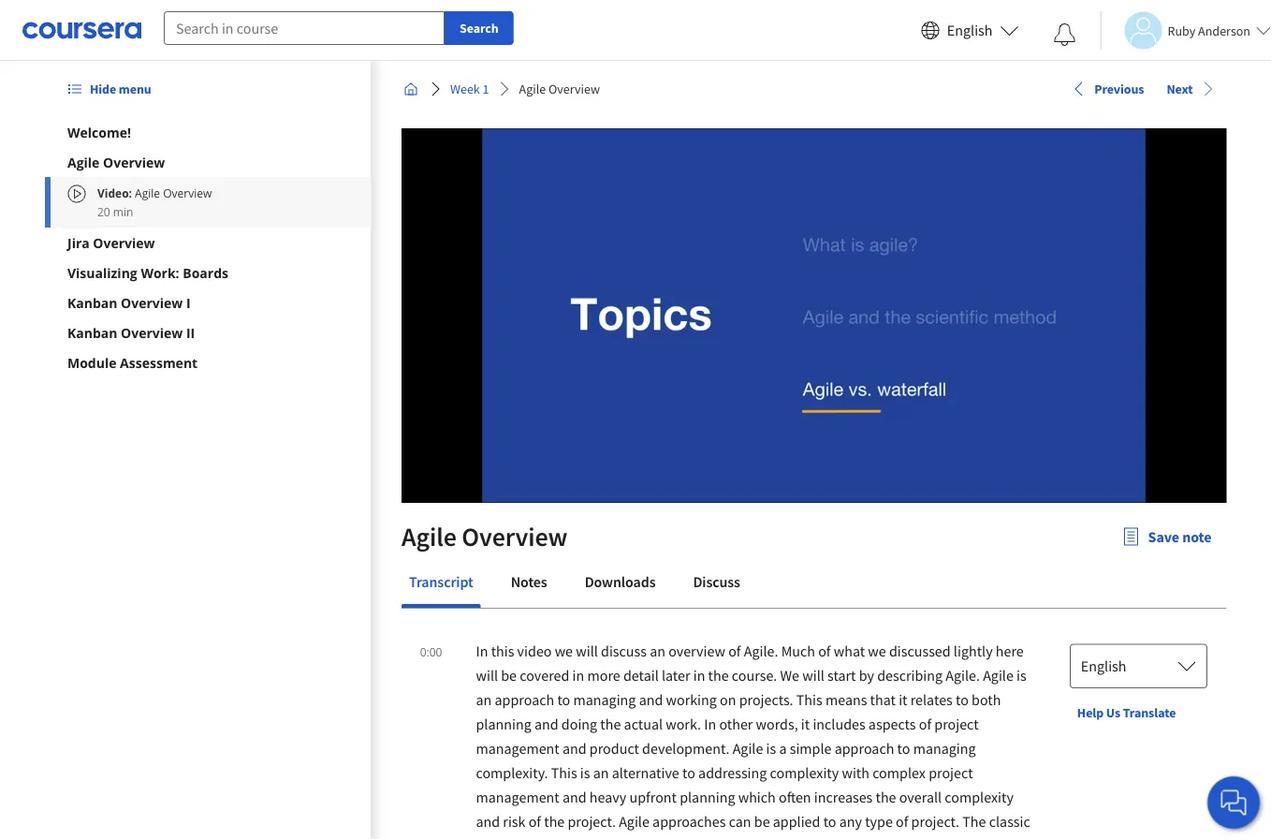 Task type: vqa. For each thing, say whether or not it's contained in the screenshot.
rightmost This
yes



Task type: locate. For each thing, give the bounding box(es) containing it.
search
[[460, 20, 499, 37]]

this for means
[[796, 690, 822, 709]]

1 horizontal spatial project.
[[911, 812, 959, 831]]

1 vertical spatial agile overview
[[67, 153, 165, 171]]

agile approaches can be applied to any type of project.
[[619, 812, 962, 831]]

development. down 'work.'
[[642, 739, 729, 758]]

we inside much of what we discussed lightly here will be
[[868, 641, 886, 660]]

to left both
[[956, 690, 969, 709]]

heavy upfront planning which often button
[[589, 788, 814, 806]]

week
[[450, 81, 480, 97]]

next
[[1167, 80, 1193, 97]]

1 horizontal spatial agile.
[[946, 666, 980, 685]]

to left any
[[823, 812, 836, 831]]

downloads
[[584, 572, 655, 591]]

upfront
[[629, 788, 677, 806]]

0 vertical spatial in
[[476, 641, 488, 660]]

on
[[720, 690, 736, 709]]

kanban down the visualizing at the left top of the page
[[67, 294, 118, 311]]

is left a
[[766, 739, 776, 758]]

managing inside agile is a simple approach to managing complexity.
[[913, 739, 976, 758]]

work.
[[666, 715, 701, 733]]

covered
[[520, 666, 569, 685]]

management up risk at the bottom
[[476, 788, 559, 806]]

planning up "approaches"
[[680, 788, 735, 806]]

10:47
[[490, 494, 524, 512]]

this for is
[[551, 763, 577, 782]]

this inside the this means that it relates to both planning and doing the actual work.
[[796, 690, 822, 709]]

type
[[865, 812, 893, 831]]

to up 'heavy upfront planning which often' button
[[682, 763, 695, 782]]

we
[[555, 641, 573, 660], [868, 641, 886, 660]]

0 vertical spatial english
[[948, 21, 993, 40]]

approach inside agile is a simple approach to managing complexity.
[[835, 739, 894, 758]]

1 we from the left
[[555, 641, 573, 660]]

be down this
[[501, 666, 517, 685]]

of inside the in other words, it includes aspects of project management and product development.
[[919, 715, 931, 733]]

it inside the this means that it relates to both planning and doing the actual work.
[[899, 690, 907, 709]]

0 vertical spatial be
[[501, 666, 517, 685]]

and inside the this means that it relates to both planning and doing the actual work.
[[534, 715, 558, 733]]

overview right 1
[[548, 81, 600, 97]]

is for this is an alternative to addressing complexity with complex project management and
[[580, 763, 590, 782]]

1 vertical spatial english
[[1081, 656, 1127, 675]]

0 vertical spatial complexity
[[770, 763, 839, 782]]

agile overview link
[[511, 72, 607, 106]]

0 vertical spatial management
[[476, 739, 559, 758]]

module assessment button
[[67, 353, 349, 372]]

to
[[557, 690, 570, 709], [956, 690, 969, 709], [897, 739, 910, 758], [682, 763, 695, 782], [823, 812, 836, 831]]

agile inside agile is a simple approach to managing complexity.
[[732, 739, 763, 758]]

an up heavy
[[593, 763, 609, 782]]

kanban inside dropdown button
[[67, 324, 118, 341]]

work:
[[141, 264, 179, 281]]

0 vertical spatial kanban
[[67, 294, 118, 311]]

is inside 'the classic use of agile is in software development.'
[[550, 836, 560, 840]]

overview inside dropdown button
[[103, 153, 165, 171]]

an up covered in more detail later in the course. button
[[650, 641, 665, 660]]

this means that it relates to both planning and doing the actual work.
[[476, 690, 1001, 733]]

Search in course text field
[[164, 11, 445, 45]]

of right the type
[[896, 812, 908, 831]]

downloads button
[[577, 559, 663, 604]]

what
[[834, 641, 865, 660]]

1 vertical spatial in
[[704, 715, 716, 733]]

ruby anderson
[[1168, 22, 1251, 39]]

projects.
[[739, 690, 793, 709]]

1 vertical spatial development.
[[634, 836, 722, 840]]

start
[[827, 666, 856, 685]]

transcript
[[409, 572, 473, 591]]

management
[[476, 739, 559, 758], [476, 788, 559, 806]]

project inside this is an alternative to addressing complexity with complex project management and
[[929, 763, 973, 782]]

we for discussed
[[868, 641, 886, 660]]

kanban inside dropdown button
[[67, 294, 118, 311]]

1 vertical spatial planning
[[680, 788, 735, 806]]

overview up assessment
[[121, 324, 183, 341]]

we up the we will start by describing agile. button
[[868, 641, 886, 660]]

next button
[[1163, 79, 1219, 98]]

a
[[779, 739, 787, 758]]

project. up software
[[567, 812, 616, 831]]

management inside this is an alternative to addressing complexity with complex project management and
[[476, 788, 559, 806]]

we
[[780, 666, 799, 685]]

agile overview up video:
[[67, 153, 165, 171]]

kanban
[[67, 294, 118, 311], [67, 324, 118, 341]]

managing down the relates
[[913, 739, 976, 758]]

approach down covered
[[494, 690, 554, 709]]

agile is an approach to managing and working on projects.
[[476, 666, 1027, 709]]

1 vertical spatial an
[[476, 690, 491, 709]]

hide
[[90, 81, 116, 97]]

complexity inside this is an alternative to addressing complexity with complex project management and
[[770, 763, 839, 782]]

1 horizontal spatial this
[[796, 690, 822, 709]]

0 vertical spatial it
[[899, 690, 907, 709]]

note
[[1182, 527, 1212, 546]]

in for other
[[704, 715, 716, 733]]

managing inside the agile is an approach to managing and working on projects.
[[573, 690, 636, 709]]

in left software
[[563, 836, 575, 840]]

anderson
[[1199, 22, 1251, 39]]

0 horizontal spatial managing
[[573, 690, 636, 709]]

management up the complexity.
[[476, 739, 559, 758]]

agile down other
[[732, 739, 763, 758]]

of inside much of what we discussed lightly here will be
[[818, 641, 831, 660]]

module assessment
[[67, 354, 198, 371]]

an for approach
[[476, 690, 491, 709]]

and inside the in other words, it includes aspects of project management and product development.
[[562, 739, 586, 758]]

this down doing
[[551, 763, 577, 782]]

the inside the this means that it relates to both planning and doing the actual work.
[[600, 715, 621, 733]]

1 vertical spatial kanban
[[67, 324, 118, 341]]

agile overview down the 10 minutes 47 seconds element at the left bottom
[[401, 520, 567, 553]]

1 vertical spatial be
[[754, 812, 770, 831]]

0 horizontal spatial approach
[[494, 690, 554, 709]]

overview inside dropdown button
[[121, 294, 183, 311]]

in this video we will discuss an overview of agile.
[[476, 641, 781, 660]]

1 vertical spatial project
[[929, 763, 973, 782]]

and down covered in more detail later in the course. button
[[639, 690, 663, 709]]

2 kanban from the top
[[67, 324, 118, 341]]

covered in more detail later in the course. we will start by describing agile.
[[520, 666, 983, 685]]

in left other
[[704, 715, 716, 733]]

kanban overview ii button
[[67, 323, 349, 342]]

0 vertical spatial managing
[[573, 690, 636, 709]]

module
[[67, 354, 117, 371]]

an down this
[[476, 690, 491, 709]]

0 horizontal spatial it
[[801, 715, 810, 733]]

in right later
[[693, 666, 705, 685]]

project down the relates
[[934, 715, 979, 733]]

is inside agile is a simple approach to managing complexity.
[[766, 739, 776, 758]]

welcome! button
[[67, 123, 349, 141]]

and left doing
[[534, 715, 558, 733]]

in inside 'the classic use of agile is in software development.'
[[563, 836, 575, 840]]

overview down the 10 minutes 47 seconds element at the left bottom
[[461, 520, 567, 553]]

this
[[491, 641, 514, 660]]

2 vertical spatial agile overview
[[401, 520, 567, 553]]

in inside the in other words, it includes aspects of project management and product development.
[[704, 715, 716, 733]]

we for will
[[555, 641, 573, 660]]

agile down risk at the bottom
[[516, 836, 547, 840]]

1 horizontal spatial it
[[899, 690, 907, 709]]

overview down visualizing work: boards
[[121, 294, 183, 311]]

1 kanban from the top
[[67, 294, 118, 311]]

and left heavy
[[562, 788, 586, 806]]

10 minutes 47 seconds element
[[490, 494, 524, 512]]

the right risk at the bottom
[[544, 812, 564, 831]]

2 horizontal spatial an
[[650, 641, 665, 660]]

overview up video:
[[103, 153, 165, 171]]

project. inside increases the overall complexity and risk of the project.
[[567, 812, 616, 831]]

is inside the agile is an approach to managing and working on projects.
[[1017, 666, 1027, 685]]

agile. up course.
[[744, 641, 778, 660]]

0 vertical spatial approach
[[494, 690, 554, 709]]

kanban for kanban overview ii
[[67, 324, 118, 341]]

complexity down simple
[[770, 763, 839, 782]]

of left the what
[[818, 641, 831, 660]]

2 vertical spatial an
[[593, 763, 609, 782]]

it right the that
[[899, 690, 907, 709]]

english inside button
[[948, 21, 993, 40]]

agile down here
[[983, 666, 1014, 685]]

0 vertical spatial planning
[[476, 715, 531, 733]]

this down we at the bottom right of the page
[[796, 690, 822, 709]]

the up the type
[[876, 788, 896, 806]]

project up overall
[[929, 763, 973, 782]]

and down doing
[[562, 739, 586, 758]]

the classic use of agile is in software development.
[[476, 812, 1030, 840]]

overview inside video: agile overview 20 min
[[163, 185, 212, 200]]

welcome!
[[67, 123, 131, 141]]

in left this
[[476, 641, 488, 660]]

2 management from the top
[[476, 788, 559, 806]]

is for agile is a simple approach to managing complexity.
[[766, 739, 776, 758]]

it up simple
[[801, 715, 810, 733]]

development. down "approaches"
[[634, 836, 722, 840]]

agile right video:
[[135, 185, 160, 200]]

0 horizontal spatial project.
[[567, 812, 616, 831]]

approaches
[[652, 812, 726, 831]]

project.
[[567, 812, 616, 831], [911, 812, 959, 831]]

an
[[650, 641, 665, 660], [476, 690, 491, 709], [593, 763, 609, 782]]

0 vertical spatial this
[[796, 690, 822, 709]]

0 vertical spatial development.
[[642, 739, 729, 758]]

0 horizontal spatial will
[[476, 666, 498, 685]]

in
[[476, 641, 488, 660], [704, 715, 716, 733]]

20 minutes 54 seconds element
[[543, 494, 577, 512]]

0 horizontal spatial english
[[948, 21, 993, 40]]

overview down min
[[93, 234, 155, 251]]

development.
[[642, 739, 729, 758], [634, 836, 722, 840]]

complexity
[[770, 763, 839, 782], [945, 788, 1014, 806]]

of down risk at the bottom
[[501, 836, 513, 840]]

management inside the in other words, it includes aspects of project management and product development.
[[476, 739, 559, 758]]

approach up with
[[835, 739, 894, 758]]

of inside increases the overall complexity and risk of the project.
[[528, 812, 541, 831]]

kanban for kanban overview i
[[67, 294, 118, 311]]

alternative
[[612, 763, 679, 782]]

video
[[517, 641, 552, 660]]

agile inside dropdown button
[[67, 153, 100, 171]]

to inside the agile is an approach to managing and working on projects.
[[557, 690, 570, 709]]

0 vertical spatial agile overview
[[519, 81, 600, 97]]

it inside the in other words, it includes aspects of project management and product development.
[[801, 715, 810, 733]]

is down here
[[1017, 666, 1027, 685]]

1 vertical spatial approach
[[835, 739, 894, 758]]

to up complex
[[897, 739, 910, 758]]

will down this
[[476, 666, 498, 685]]

1 horizontal spatial in
[[704, 715, 716, 733]]

is left software
[[550, 836, 560, 840]]

1 vertical spatial management
[[476, 788, 559, 806]]

overview down agile overview dropdown button
[[163, 185, 212, 200]]

in
[[572, 666, 584, 685], [693, 666, 705, 685], [563, 836, 575, 840]]

development. inside the in other words, it includes aspects of project management and product development.
[[642, 739, 729, 758]]

1 vertical spatial it
[[801, 715, 810, 733]]

agile down upfront
[[619, 812, 649, 831]]

0 horizontal spatial complexity
[[770, 763, 839, 782]]

is inside this is an alternative to addressing complexity with complex project management and
[[580, 763, 590, 782]]

agile inside 'the classic use of agile is in software development.'
[[516, 836, 547, 840]]

1 horizontal spatial an
[[593, 763, 609, 782]]

will right we at the bottom right of the page
[[802, 666, 824, 685]]

0 horizontal spatial in
[[476, 641, 488, 660]]

is up heavy
[[580, 763, 590, 782]]

any
[[839, 812, 862, 831]]

to up doing
[[557, 690, 570, 709]]

2 we from the left
[[868, 641, 886, 660]]

to inside the this means that it relates to both planning and doing the actual work.
[[956, 690, 969, 709]]

agile. down lightly
[[946, 666, 980, 685]]

full screen image
[[1196, 494, 1220, 512]]

transcript button
[[401, 559, 481, 604]]

1 horizontal spatial complexity
[[945, 788, 1014, 806]]

0 vertical spatial project
[[934, 715, 979, 733]]

1 horizontal spatial english
[[1081, 656, 1127, 675]]

1 management from the top
[[476, 739, 559, 758]]

0 vertical spatial agile.
[[744, 641, 778, 660]]

1 project. from the left
[[567, 812, 616, 831]]

the
[[962, 812, 986, 831]]

0 horizontal spatial planning
[[476, 715, 531, 733]]

1 horizontal spatial managing
[[913, 739, 976, 758]]

more
[[587, 666, 620, 685]]

this inside this is an alternative to addressing complexity with complex project management and
[[551, 763, 577, 782]]

is
[[1017, 666, 1027, 685], [766, 739, 776, 758], [580, 763, 590, 782], [550, 836, 560, 840]]

chat with us image
[[1219, 788, 1249, 818]]

agile overview inside agile overview dropdown button
[[67, 153, 165, 171]]

agile overview inside agile overview link
[[519, 81, 600, 97]]

and inside this is an alternative to addressing complexity with complex project management and
[[562, 788, 586, 806]]

english inside popup button
[[1081, 656, 1127, 675]]

project. down overall
[[911, 812, 959, 831]]

overview for jira overview dropdown button
[[93, 234, 155, 251]]

overview for agile overview link
[[548, 81, 600, 97]]

of down the relates
[[919, 715, 931, 733]]

the up product
[[600, 715, 621, 733]]

includes
[[813, 715, 865, 733]]

of inside 'the classic use of agile is in software development.'
[[501, 836, 513, 840]]

1
[[482, 81, 489, 97]]

in left more
[[572, 666, 584, 685]]

0 horizontal spatial an
[[476, 690, 491, 709]]

be
[[501, 666, 517, 685], [754, 812, 770, 831]]

and
[[639, 690, 663, 709], [534, 715, 558, 733], [562, 739, 586, 758], [562, 788, 586, 806], [476, 812, 500, 831]]

be right can
[[754, 812, 770, 831]]

project inside the in other words, it includes aspects of project management and product development.
[[934, 715, 979, 733]]

the
[[708, 666, 729, 685], [600, 715, 621, 733], [876, 788, 896, 806], [544, 812, 564, 831]]

1 horizontal spatial we
[[868, 641, 886, 660]]

an inside this is an alternative to addressing complexity with complex project management and
[[593, 763, 609, 782]]

agile down welcome!
[[67, 153, 100, 171]]

an inside the agile is an approach to managing and working on projects.
[[476, 690, 491, 709]]

this is an alternative to addressing complexity with complex project management and
[[476, 763, 973, 806]]

0 horizontal spatial we
[[555, 641, 573, 660]]

to inside agile is a simple approach to managing complexity.
[[897, 739, 910, 758]]

agile overview right 1
[[519, 81, 600, 97]]

1 vertical spatial this
[[551, 763, 577, 782]]

complexity up the
[[945, 788, 1014, 806]]

managing down more
[[573, 690, 636, 709]]

i
[[186, 294, 191, 311]]

1 vertical spatial complexity
[[945, 788, 1014, 806]]

agile overview for agile overview dropdown button
[[67, 153, 165, 171]]

we right 'video'
[[555, 641, 573, 660]]

will up more
[[576, 641, 598, 660]]

agile overview for agile overview link
[[519, 81, 600, 97]]

complexity.
[[476, 763, 548, 782]]

1 horizontal spatial approach
[[835, 739, 894, 758]]

0 horizontal spatial this
[[551, 763, 577, 782]]

mute image
[[445, 494, 469, 512]]

describing
[[877, 666, 943, 685]]

of right risk at the bottom
[[528, 812, 541, 831]]

this
[[796, 690, 822, 709], [551, 763, 577, 782]]

1 vertical spatial managing
[[913, 739, 976, 758]]

kanban up module
[[67, 324, 118, 341]]

kanban overview i
[[67, 294, 191, 311]]

0 horizontal spatial be
[[501, 666, 517, 685]]

in for this
[[476, 641, 488, 660]]

planning up the complexity.
[[476, 715, 531, 733]]

and up use at the bottom
[[476, 812, 500, 831]]

agile right 1
[[519, 81, 546, 97]]

1 horizontal spatial will
[[576, 641, 598, 660]]

us
[[1106, 704, 1121, 721]]



Task type: describe. For each thing, give the bounding box(es) containing it.
agile down pause image
[[401, 520, 456, 553]]

discuss
[[693, 572, 740, 591]]

related lecture content tabs tab list
[[401, 559, 1227, 608]]

which
[[738, 788, 776, 806]]

10:47 / 20:54
[[490, 494, 577, 512]]

and inside increases the overall complexity and risk of the project.
[[476, 812, 500, 831]]

often
[[779, 788, 811, 806]]

menu
[[119, 81, 151, 97]]

can
[[729, 812, 751, 831]]

applied
[[773, 812, 820, 831]]

use
[[476, 836, 498, 840]]

coursera image
[[22, 15, 141, 45]]

kanban overview ii
[[67, 324, 195, 341]]

course.
[[732, 666, 777, 685]]

will inside much of what we discussed lightly here will be
[[476, 666, 498, 685]]

help us translate button
[[1070, 696, 1184, 730]]

heavy upfront planning which often
[[589, 788, 814, 806]]

ii
[[186, 324, 195, 341]]

0 vertical spatial an
[[650, 641, 665, 660]]

addressing
[[698, 763, 767, 782]]

home image
[[403, 81, 418, 96]]

detail
[[623, 666, 659, 685]]

development. inside 'the classic use of agile is in software development.'
[[634, 836, 722, 840]]

2 horizontal spatial will
[[802, 666, 824, 685]]

notes button
[[503, 559, 555, 604]]

show notifications image
[[1054, 23, 1076, 46]]

0 horizontal spatial agile.
[[744, 641, 778, 660]]

to for agile approaches can be applied to any type of project.
[[823, 812, 836, 831]]

search button
[[445, 11, 514, 45]]

it for includes
[[801, 715, 810, 733]]

simple
[[790, 739, 832, 758]]

to for this means that it relates to both planning and doing the actual work.
[[956, 690, 969, 709]]

pause image
[[415, 495, 434, 510]]

/
[[531, 494, 536, 512]]

kanban overview i button
[[67, 293, 349, 312]]

this means that it relates to both planning and doing the actual work. button
[[476, 690, 1001, 733]]

complex
[[872, 763, 926, 782]]

we will start by describing agile. button
[[780, 666, 983, 685]]

overview for "kanban overview ii" dropdown button at left
[[121, 324, 183, 341]]

both
[[972, 690, 1001, 709]]

relates
[[910, 690, 953, 709]]

means
[[825, 690, 867, 709]]

doing
[[561, 715, 597, 733]]

in this video we will discuss an overview of agile. button
[[476, 641, 781, 660]]

video:
[[97, 185, 132, 200]]

much of what we discussed lightly here will be
[[476, 641, 1024, 685]]

agile approaches can be applied to any type of project. button
[[619, 812, 962, 831]]

save note
[[1148, 527, 1212, 546]]

working
[[666, 690, 717, 709]]

by
[[859, 666, 874, 685]]

agile overview button
[[67, 153, 349, 171]]

min
[[113, 204, 133, 219]]

approach inside the agile is an approach to managing and working on projects.
[[494, 690, 554, 709]]

2 project. from the left
[[911, 812, 959, 831]]

other
[[719, 715, 753, 733]]

assessment
[[120, 354, 198, 371]]

jira overview button
[[67, 233, 349, 252]]

this is an alternative to addressing complexity with complex project management and button
[[476, 763, 973, 806]]

1 horizontal spatial planning
[[680, 788, 735, 806]]

to for agile is a simple approach to managing complexity.
[[897, 739, 910, 758]]

1 horizontal spatial be
[[754, 812, 770, 831]]

that
[[870, 690, 896, 709]]

english button
[[1070, 643, 1207, 688]]

planning inside the this means that it relates to both planning and doing the actual work.
[[476, 715, 531, 733]]

increases the overall complexity and risk of the project. button
[[476, 788, 1014, 831]]

hide menu button
[[60, 72, 159, 106]]

heavy
[[589, 788, 626, 806]]

and inside the agile is an approach to managing and working on projects.
[[639, 690, 663, 709]]

save note button
[[1107, 514, 1227, 559]]

it for relates
[[899, 690, 907, 709]]

agile inside the agile is an approach to managing and working on projects.
[[983, 666, 1014, 685]]

overview for kanban overview i dropdown button
[[121, 294, 183, 311]]

20:54
[[543, 494, 577, 512]]

actual
[[624, 715, 663, 733]]

be inside much of what we discussed lightly here will be
[[501, 666, 517, 685]]

increases
[[814, 788, 873, 806]]

discussed
[[889, 641, 951, 660]]

much of what we discussed lightly here will be button
[[476, 641, 1024, 685]]

overall
[[899, 788, 942, 806]]

agile inside video: agile overview 20 min
[[135, 185, 160, 200]]

complexity inside increases the overall complexity and risk of the project.
[[945, 788, 1014, 806]]

the classic use of agile is in software development. button
[[476, 812, 1030, 840]]

is for agile is an approach to managing and working on projects.
[[1017, 666, 1027, 685]]

agile is a simple approach to managing complexity.
[[476, 739, 976, 782]]

help
[[1077, 704, 1104, 721]]

words,
[[756, 715, 798, 733]]

visualizing
[[67, 264, 137, 281]]

ruby
[[1168, 22, 1196, 39]]

translate
[[1123, 704, 1176, 721]]

the up on on the right of the page
[[708, 666, 729, 685]]

english button
[[914, 0, 1027, 61]]

overview for agile overview dropdown button
[[103, 153, 165, 171]]

week 1
[[450, 81, 489, 97]]

with
[[842, 763, 869, 782]]

in other words, it includes aspects of project management and product development. button
[[476, 715, 979, 758]]

save
[[1148, 527, 1180, 546]]

agile is a simple approach to managing complexity. button
[[476, 739, 976, 782]]

classic
[[989, 812, 1030, 831]]

previous
[[1094, 80, 1144, 97]]

agile is an approach to managing and working on projects. button
[[476, 666, 1027, 709]]

aspects
[[868, 715, 916, 733]]

0:00 button
[[414, 639, 448, 663]]

boards
[[183, 264, 228, 281]]

to inside this is an alternative to addressing complexity with complex project management and
[[682, 763, 695, 782]]

an for alternative
[[593, 763, 609, 782]]

1 vertical spatial agile.
[[946, 666, 980, 685]]

of up covered in more detail later in the course. we will start by describing agile.
[[728, 641, 741, 660]]

0:00
[[420, 644, 442, 659]]

overview
[[668, 641, 725, 660]]



